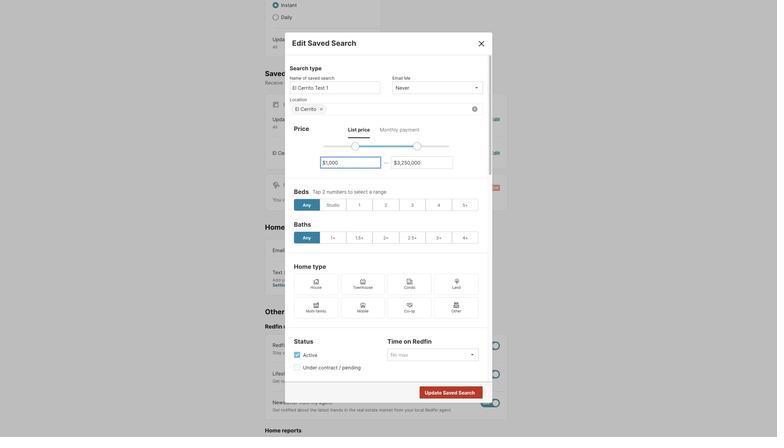 Task type: vqa. For each thing, say whether or not it's contained in the screenshot.
States.
no



Task type: locate. For each thing, give the bounding box(es) containing it.
0 vertical spatial 2
[[323, 189, 326, 195]]

1 horizontal spatial in
[[345, 408, 348, 413]]

1 horizontal spatial search
[[386, 80, 402, 86]]

for
[[384, 197, 390, 203]]

0 horizontal spatial from
[[299, 400, 310, 406]]

redfin up stay
[[273, 343, 287, 349]]

1 get from the top
[[273, 379, 280, 384]]

the
[[310, 408, 317, 413], [349, 408, 356, 413]]

1 horizontal spatial the
[[349, 408, 356, 413]]

all
[[273, 44, 278, 49], [273, 124, 278, 130]]

the left real
[[349, 408, 356, 413]]

1 vertical spatial cerrito
[[278, 150, 294, 156]]

email inside edit saved search dialog
[[393, 76, 403, 81]]

to right up
[[289, 350, 293, 356]]

studio
[[327, 203, 340, 208]]

0 horizontal spatial search
[[321, 76, 335, 81]]

0 vertical spatial el
[[295, 106, 299, 112]]

for rent
[[284, 182, 308, 188]]

agent.
[[463, 350, 475, 356], [440, 408, 452, 413]]

update saved search
[[425, 390, 475, 396]]

0 horizontal spatial the
[[310, 408, 317, 413]]

your up settings on the left
[[282, 278, 291, 283]]

multi-
[[306, 309, 316, 314]]

0 vertical spatial all
[[273, 44, 278, 49]]

home
[[310, 379, 321, 384]]

1 inside checkbox
[[359, 203, 361, 208]]

get down lifestyle
[[273, 379, 280, 384]]

name
[[290, 76, 302, 81]]

home left "tours"
[[265, 223, 285, 232]]

1 vertical spatial email
[[273, 247, 285, 254]]

emails
[[286, 308, 309, 316]]

None checkbox
[[355, 269, 374, 278], [481, 399, 500, 408], [355, 269, 374, 278], [481, 399, 500, 408]]

edit saved search element
[[292, 39, 471, 48]]

search left me
[[386, 80, 402, 86]]

on right 'date'
[[305, 350, 310, 356]]

on inside saved searches receive timely notifications based on your preferred search filters.
[[345, 80, 351, 86]]

my
[[311, 400, 318, 406]]

option group containing house
[[294, 274, 479, 319]]

update inside update saved search button
[[425, 390, 442, 396]]

1 horizontal spatial other
[[452, 309, 462, 314]]

1 horizontal spatial searches
[[324, 197, 345, 203]]

2 update types all from the top
[[273, 117, 304, 130]]

1 vertical spatial all
[[273, 124, 278, 130]]

1 vertical spatial in
[[345, 408, 348, 413]]

el left test
[[273, 150, 277, 156]]

0 vertical spatial option group
[[294, 199, 479, 211]]

your
[[352, 80, 362, 86], [282, 278, 291, 283], [405, 408, 414, 413]]

1 vertical spatial agent.
[[440, 408, 452, 413]]

el down location
[[295, 106, 299, 112]]

0 vertical spatial edit button
[[491, 116, 500, 130]]

multi-family
[[306, 309, 327, 314]]

1 edit button from the top
[[491, 116, 500, 130]]

the down my
[[310, 408, 317, 413]]

a right sell
[[403, 350, 406, 356]]

Studio checkbox
[[320, 199, 347, 211]]

based
[[329, 80, 344, 86]]

1 right test
[[307, 150, 309, 156]]

None search field
[[327, 104, 483, 116]]

on
[[345, 80, 351, 86], [368, 247, 374, 254], [404, 338, 412, 346], [305, 350, 310, 356]]

0 horizontal spatial cerrito
[[278, 150, 294, 156]]

home type
[[294, 263, 326, 271]]

instant
[[281, 2, 297, 8]]

get down newsletter
[[273, 408, 280, 413]]

other
[[265, 308, 285, 316], [452, 309, 462, 314]]

market
[[379, 408, 393, 413]]

and right tools
[[339, 350, 347, 356]]

update types all down for sale
[[273, 117, 304, 130]]

0 vertical spatial any
[[303, 203, 311, 208]]

email left me
[[393, 76, 403, 81]]

1 vertical spatial types
[[291, 117, 304, 123]]

notified
[[281, 408, 296, 413]]

other up redfin updates
[[265, 308, 285, 316]]

1 vertical spatial any
[[303, 235, 311, 241]]

real
[[357, 408, 364, 413]]

1 vertical spatial a
[[403, 350, 406, 356]]

any down baths
[[303, 235, 311, 241]]

0 vertical spatial update
[[273, 36, 290, 42]]

on right based
[[345, 80, 351, 86]]

tips,
[[349, 379, 358, 384]]

0 horizontal spatial to
[[289, 350, 293, 356]]

0 vertical spatial list box
[[393, 82, 483, 94]]

other for other
[[452, 309, 462, 314]]

in inside newsletter from my agent get notified about the latest trends in the real estate market from your local redfin agent.
[[345, 408, 348, 413]]

can
[[283, 197, 291, 203]]

Land checkbox
[[435, 274, 479, 295]]

1 horizontal spatial cerrito
[[301, 106, 317, 112]]

search up name of saved search text box
[[321, 76, 335, 81]]

of
[[303, 76, 307, 81]]

0 horizontal spatial in
[[323, 278, 326, 283]]

tap 2 numbers to select a range
[[313, 189, 387, 195]]

home for home type
[[294, 263, 312, 271]]

2
[[323, 189, 326, 195], [385, 203, 388, 208]]

1
[[307, 150, 309, 156], [359, 203, 361, 208]]

1 vertical spatial option group
[[294, 232, 479, 244]]

2 vertical spatial edit
[[491, 150, 500, 156]]

update left no
[[425, 390, 442, 396]]

type
[[310, 65, 322, 72], [313, 263, 326, 271]]

2 for from the top
[[284, 182, 293, 188]]

0 horizontal spatial other
[[265, 308, 285, 316]]

your right market
[[405, 408, 414, 413]]

1 horizontal spatial agent.
[[463, 350, 475, 356]]

cerrito
[[301, 106, 317, 112], [278, 150, 294, 156]]

payment
[[400, 127, 420, 133]]

4
[[438, 203, 441, 208]]

to left buy
[[376, 350, 380, 356]]

in right number
[[323, 278, 326, 283]]

types up price on the left of the page
[[291, 117, 304, 123]]

1 vertical spatial for
[[284, 182, 293, 188]]

minimum price slider
[[352, 143, 360, 151]]

for left rent on the top left
[[284, 182, 293, 188]]

2 vertical spatial home
[[265, 428, 281, 434]]

redfin's
[[311, 350, 327, 356]]

a up searching
[[369, 189, 372, 195]]

redfin
[[265, 324, 282, 330], [413, 338, 432, 346], [273, 343, 287, 349], [426, 408, 438, 413]]

to
[[348, 189, 353, 195], [289, 350, 293, 356], [376, 350, 380, 356]]

in right trends
[[345, 408, 348, 413]]

1 vertical spatial edit button
[[491, 150, 500, 157]]

1 horizontal spatial to
[[348, 189, 353, 195]]

beds
[[294, 188, 309, 196]]

search type
[[290, 65, 322, 72]]

search inside saved searches receive timely notifications based on your preferred search filters.
[[386, 80, 402, 86]]

list box
[[393, 82, 483, 94], [388, 349, 479, 361]]

contract
[[319, 365, 338, 371]]

newsletter
[[273, 400, 298, 406]]

1 any from the top
[[303, 203, 311, 208]]

1 vertical spatial get
[[273, 408, 280, 413]]

for for for rent
[[284, 182, 293, 188]]

newsletter from my agent get notified about the latest trends in the real estate market from your local redfin agent.
[[273, 400, 452, 413]]

on right always
[[368, 247, 374, 254]]

agent. inside newsletter from my agent get notified about the latest trends in the real estate market from your local redfin agent.
[[440, 408, 452, 413]]

or
[[390, 350, 394, 356]]

email up text
[[273, 247, 285, 254]]

4+ radio
[[453, 232, 479, 244]]

latest
[[318, 408, 329, 413]]

and
[[339, 350, 347, 356], [421, 350, 428, 356], [370, 379, 377, 384]]

email me
[[393, 76, 411, 81]]

edit button
[[491, 116, 500, 130], [491, 150, 500, 157]]

type up number
[[313, 263, 326, 271]]

1 vertical spatial update types all
[[273, 117, 304, 130]]

condo
[[404, 286, 416, 290]]

0 vertical spatial search
[[332, 39, 357, 48]]

1 vertical spatial search
[[290, 65, 309, 72]]

0 vertical spatial get
[[273, 379, 280, 384]]

numbers
[[327, 189, 347, 195]]

0 vertical spatial update types all
[[273, 36, 304, 49]]

a
[[369, 189, 372, 195], [403, 350, 406, 356]]

text
[[273, 270, 283, 276]]

0 horizontal spatial agent.
[[440, 408, 452, 413]]

in
[[323, 278, 326, 283], [345, 408, 348, 413]]

0 horizontal spatial el
[[273, 150, 277, 156]]

saved inside button
[[443, 390, 458, 396]]

update down for sale
[[273, 117, 290, 123]]

types down daily
[[291, 36, 304, 42]]

update down daily option
[[273, 36, 290, 42]]

your left preferred
[[352, 80, 362, 86]]

any
[[303, 203, 311, 208], [303, 235, 311, 241]]

select
[[354, 189, 368, 195]]

el
[[295, 106, 299, 112], [273, 150, 277, 156]]

1 the from the left
[[310, 408, 317, 413]]

1 vertical spatial 1
[[359, 203, 361, 208]]

up
[[283, 350, 288, 356]]

update types all
[[273, 36, 304, 49], [273, 117, 304, 130]]

1 vertical spatial home
[[294, 263, 312, 271]]

Multi-family checkbox
[[294, 298, 339, 319]]

1 horizontal spatial email
[[393, 76, 403, 81]]

0 vertical spatial agent.
[[463, 350, 475, 356]]

option group
[[294, 199, 479, 211], [294, 232, 479, 244], [294, 274, 479, 319]]

0 horizontal spatial your
[[282, 278, 291, 283]]

saved
[[308, 39, 330, 48], [265, 69, 286, 78], [308, 197, 323, 203], [443, 390, 458, 396]]

cerrito left 'remove el cerrito' image
[[301, 106, 317, 112]]

agent
[[319, 400, 333, 406]]

email me element
[[393, 73, 480, 82]]

0 vertical spatial your
[[352, 80, 362, 86]]

0 horizontal spatial searches
[[288, 69, 320, 78]]

your inside saved searches receive timely notifications based on your preferred search filters.
[[352, 80, 362, 86]]

cerrito left test
[[278, 150, 294, 156]]

0 vertical spatial edit
[[292, 39, 306, 48]]

0 vertical spatial for
[[284, 102, 293, 108]]

reports
[[282, 428, 302, 434]]

0 horizontal spatial a
[[369, 189, 372, 195]]

account settings link
[[273, 278, 345, 288]]

1 horizontal spatial search
[[332, 39, 357, 48]]

1 horizontal spatial a
[[403, 350, 406, 356]]

from right market
[[395, 408, 404, 413]]

all left price on the left of the page
[[273, 124, 278, 130]]

1 types from the top
[[291, 36, 304, 42]]

estate
[[366, 408, 378, 413]]

1 vertical spatial searches
[[324, 197, 345, 203]]

from up the about
[[299, 400, 310, 406]]

email for email
[[273, 247, 285, 254]]

agent. right an
[[463, 350, 475, 356]]

2 vertical spatial search
[[459, 390, 475, 396]]

and right style
[[370, 379, 377, 384]]

0 vertical spatial local
[[281, 379, 290, 384]]

monthly payment element
[[380, 121, 420, 138]]

home left reports
[[265, 428, 281, 434]]

0 horizontal spatial local
[[281, 379, 290, 384]]

clear input button
[[472, 107, 478, 112]]

1 vertical spatial el
[[273, 150, 277, 156]]

0 vertical spatial 1
[[307, 150, 309, 156]]

2 right tap
[[323, 189, 326, 195]]

2 checkbox
[[373, 199, 400, 211]]

0 vertical spatial from
[[299, 400, 310, 406]]

all down daily option
[[273, 44, 278, 49]]

on inside redfin news stay up to date on redfin's tools and features, how to buy or sell a home, and connect with an agent.
[[305, 350, 310, 356]]

on up home,
[[404, 338, 412, 346]]

update types all down daily
[[273, 36, 304, 49]]

get
[[273, 379, 280, 384], [273, 408, 280, 413]]

redfin up home,
[[413, 338, 432, 346]]

el inside edit saved search dialog
[[295, 106, 299, 112]]

pending
[[342, 365, 361, 371]]

1 for from the top
[[284, 102, 293, 108]]

and right home,
[[421, 350, 428, 356]]

none search field inside edit saved search dialog
[[327, 104, 483, 116]]

get inside the lifestyle & tips get local insights, home improvement tips, style and design resources.
[[273, 379, 280, 384]]

redfin down update saved search
[[426, 408, 438, 413]]

2 left rentals
[[385, 203, 388, 208]]

other inside checkbox
[[452, 309, 462, 314]]

search inside "element"
[[321, 76, 335, 81]]

edit saved search
[[292, 39, 357, 48]]

2 get from the top
[[273, 408, 280, 413]]

3
[[411, 203, 414, 208]]

2 vertical spatial option group
[[294, 274, 479, 319]]

style
[[359, 379, 369, 384]]

1 horizontal spatial local
[[415, 408, 424, 413]]

cerrito inside edit saved search dialog
[[301, 106, 317, 112]]

2 any from the top
[[303, 235, 311, 241]]

search for edit saved search
[[332, 39, 357, 48]]

1 horizontal spatial and
[[370, 379, 377, 384]]

list price element
[[348, 121, 370, 138]]

edit inside dialog
[[292, 39, 306, 48]]

agent. down update saved search
[[440, 408, 452, 413]]

1 horizontal spatial el
[[295, 106, 299, 112]]

any down beds
[[303, 203, 311, 208]]

1+ radio
[[320, 232, 347, 244]]

4 checkbox
[[426, 199, 453, 211]]

0 vertical spatial home
[[265, 223, 285, 232]]

0 vertical spatial a
[[369, 189, 372, 195]]

2+
[[384, 235, 389, 241]]

any inside option
[[303, 235, 311, 241]]

remove el cerrito image
[[320, 107, 324, 111]]

cerrito for el cerrito test 1
[[278, 150, 294, 156]]

mobile
[[357, 309, 369, 314]]

home up add your phone number in
[[294, 263, 312, 271]]

0 vertical spatial cerrito
[[301, 106, 317, 112]]

5+
[[463, 203, 468, 208]]

1 vertical spatial list box
[[388, 349, 479, 361]]

monthly
[[380, 127, 399, 133]]

1.5+ radio
[[347, 232, 373, 244]]

edit saved search dialog
[[285, 33, 493, 438]]

2 vertical spatial your
[[405, 408, 414, 413]]

1 horizontal spatial 2
[[385, 203, 388, 208]]

0 horizontal spatial email
[[273, 247, 285, 254]]

tap
[[313, 189, 321, 195]]

0 vertical spatial email
[[393, 76, 403, 81]]

under
[[303, 365, 317, 371]]

1 horizontal spatial from
[[395, 408, 404, 413]]

2.5+
[[408, 235, 417, 241]]

1 vertical spatial 2
[[385, 203, 388, 208]]

1 vertical spatial local
[[415, 408, 424, 413]]

other down land
[[452, 309, 462, 314]]

1 vertical spatial type
[[313, 263, 326, 271]]

2 horizontal spatial search
[[459, 390, 475, 396]]

0 vertical spatial types
[[291, 36, 304, 42]]

features,
[[348, 350, 366, 356]]

any inside option
[[303, 203, 311, 208]]

from
[[299, 400, 310, 406], [395, 408, 404, 413]]

you
[[273, 197, 281, 203]]

0 vertical spatial type
[[310, 65, 322, 72]]

1 horizontal spatial your
[[352, 80, 362, 86]]

searches
[[288, 69, 320, 78], [324, 197, 345, 203]]

for left sale
[[284, 102, 293, 108]]

to up while
[[348, 189, 353, 195]]

1 right while
[[359, 203, 361, 208]]

1 vertical spatial your
[[282, 278, 291, 283]]

list box for time on redfin
[[388, 349, 479, 361]]

search inside button
[[459, 390, 475, 396]]

1 all from the top
[[273, 44, 278, 49]]

type up the saved
[[310, 65, 322, 72]]

2 vertical spatial update
[[425, 390, 442, 396]]

0 horizontal spatial and
[[339, 350, 347, 356]]

0 vertical spatial searches
[[288, 69, 320, 78]]

2 the from the left
[[349, 408, 356, 413]]

1 horizontal spatial 1
[[359, 203, 361, 208]]

2.5+ radio
[[400, 232, 426, 244]]

types
[[291, 36, 304, 42], [291, 117, 304, 123]]

home inside edit saved search dialog
[[294, 263, 312, 271]]

None checkbox
[[481, 342, 500, 350], [481, 371, 500, 379], [481, 342, 500, 350], [481, 371, 500, 379]]

daily
[[281, 14, 293, 20]]

create
[[292, 197, 307, 203]]

Enter min text field
[[323, 160, 379, 166]]

2 horizontal spatial your
[[405, 408, 414, 413]]



Task type: describe. For each thing, give the bounding box(es) containing it.
list box for email me
[[393, 82, 483, 94]]

(sms)
[[284, 270, 298, 276]]

cerrito for el cerrito
[[301, 106, 317, 112]]

while
[[347, 197, 359, 203]]

insights,
[[292, 379, 308, 384]]

2 inside option
[[385, 203, 388, 208]]

to inside edit saved search dialog
[[348, 189, 353, 195]]

searches inside saved searches receive timely notifications based on your preferred search filters.
[[288, 69, 320, 78]]

me
[[405, 76, 411, 81]]

Co-op checkbox
[[388, 298, 432, 319]]

0 vertical spatial in
[[323, 278, 326, 283]]

1 vertical spatial edit
[[491, 117, 500, 123]]

4+
[[463, 235, 469, 241]]

how
[[367, 350, 375, 356]]

—
[[384, 160, 389, 166]]

2 edit button from the top
[[491, 150, 500, 157]]

Instant radio
[[273, 2, 279, 8]]

and inside the lifestyle & tips get local insights, home improvement tips, style and design resources.
[[370, 379, 377, 384]]

monthly payment
[[380, 127, 420, 133]]

time on redfin
[[388, 338, 432, 346]]

your inside newsletter from my agent get notified about the latest trends in the real estate market from your local redfin agent.
[[405, 408, 414, 413]]

2 types from the top
[[291, 117, 304, 123]]

under contract / pending
[[303, 365, 361, 371]]

townhouse
[[353, 286, 373, 290]]

op
[[411, 309, 415, 314]]

preferred
[[363, 80, 385, 86]]

2 horizontal spatial and
[[421, 350, 428, 356]]

type for search type
[[310, 65, 322, 72]]

account
[[327, 278, 345, 283]]

saved
[[308, 76, 320, 81]]

el for el cerrito
[[295, 106, 299, 112]]

sell
[[396, 350, 402, 356]]

redfin inside newsletter from my agent get notified about the latest trends in the real estate market from your local redfin agent.
[[426, 408, 438, 413]]

Enter max text field
[[394, 160, 450, 166]]

1 vertical spatial update
[[273, 117, 290, 123]]

text (sms)
[[273, 270, 298, 276]]

improvement
[[322, 379, 348, 384]]

type for home type
[[313, 263, 326, 271]]

update saved search button
[[420, 387, 483, 399]]

.
[[407, 197, 408, 203]]

always on
[[351, 247, 374, 254]]

trends
[[331, 408, 343, 413]]

status
[[294, 338, 314, 346]]

tips
[[298, 371, 306, 377]]

land
[[453, 286, 461, 290]]

lifestyle
[[273, 371, 292, 377]]

news
[[289, 343, 301, 349]]

time
[[388, 338, 403, 346]]

email for email me
[[393, 76, 403, 81]]

with
[[447, 350, 455, 356]]

1 vertical spatial from
[[395, 408, 404, 413]]

list
[[348, 127, 357, 133]]

settings
[[273, 283, 290, 288]]

agent. inside redfin news stay up to date on redfin's tools and features, how to buy or sell a home, and connect with an agent.
[[463, 350, 475, 356]]

price
[[294, 125, 309, 133]]

0 horizontal spatial 1
[[307, 150, 309, 156]]

redfin inside redfin news stay up to date on redfin's tools and features, how to buy or sell a home, and connect with an agent.
[[273, 343, 287, 349]]

account settings
[[273, 278, 345, 288]]

Condo checkbox
[[388, 274, 432, 295]]

an
[[457, 350, 461, 356]]

rentals
[[391, 197, 407, 203]]

filters.
[[403, 80, 417, 86]]

any for studio
[[303, 203, 311, 208]]

search for update saved search
[[459, 390, 475, 396]]

0 horizontal spatial search
[[290, 65, 309, 72]]

saved searches receive timely notifications based on your preferred search filters.
[[265, 69, 417, 86]]

on inside edit saved search dialog
[[404, 338, 412, 346]]

saved inside saved searches receive timely notifications based on your preferred search filters.
[[265, 69, 286, 78]]

1+
[[331, 235, 336, 241]]

redfin down other emails
[[265, 324, 282, 330]]

2 horizontal spatial to
[[376, 350, 380, 356]]

phone
[[292, 278, 305, 283]]

tours
[[287, 223, 305, 232]]

get inside newsletter from my agent get notified about the latest trends in the real estate market from your local redfin agent.
[[273, 408, 280, 413]]

updates
[[284, 324, 306, 330]]

other for other emails
[[265, 308, 285, 316]]

2 all from the top
[[273, 124, 278, 130]]

redfin news stay up to date on redfin's tools and features, how to buy or sell a home, and connect with an agent.
[[273, 343, 475, 356]]

1.5+
[[356, 235, 364, 241]]

connect
[[429, 350, 446, 356]]

3 checkbox
[[400, 199, 426, 211]]

home,
[[407, 350, 419, 356]]

option group for home type
[[294, 274, 479, 319]]

0 horizontal spatial 2
[[323, 189, 326, 195]]

no
[[451, 390, 457, 397]]

receive
[[265, 80, 283, 86]]

any for 1+
[[303, 235, 311, 241]]

tools
[[328, 350, 338, 356]]

3+ radio
[[426, 232, 453, 244]]

for sale
[[284, 102, 307, 108]]

home for home tours
[[265, 223, 285, 232]]

add
[[273, 278, 281, 283]]

about
[[298, 408, 309, 413]]

home for home reports
[[265, 428, 281, 434]]

location element
[[290, 94, 480, 103]]

local inside newsletter from my agent get notified about the latest trends in the real estate market from your local redfin agent.
[[415, 408, 424, 413]]

redfin inside edit saved search dialog
[[413, 338, 432, 346]]

1 update types all from the top
[[273, 36, 304, 49]]

el cerrito test 1
[[273, 150, 309, 156]]

no results button
[[444, 387, 482, 400]]

maximum price slider
[[414, 143, 421, 151]]

add your phone number in
[[273, 278, 327, 283]]

list price
[[348, 127, 370, 133]]

name of saved search element
[[290, 73, 377, 82]]

test
[[295, 150, 305, 156]]

2+ radio
[[373, 232, 400, 244]]

/
[[339, 365, 341, 371]]

Townhouse checkbox
[[341, 274, 385, 295]]

el for el cerrito test 1
[[273, 150, 277, 156]]

rent
[[295, 182, 308, 188]]

a inside redfin news stay up to date on redfin's tools and features, how to buy or sell a home, and connect with an agent.
[[403, 350, 406, 356]]

notifications
[[300, 80, 328, 86]]

Any checkbox
[[294, 199, 320, 211]]

price
[[358, 127, 370, 133]]

a inside dialog
[[369, 189, 372, 195]]

searching
[[360, 197, 382, 203]]

option group for baths
[[294, 232, 479, 244]]

number
[[306, 278, 321, 283]]

5+ checkbox
[[453, 199, 479, 211]]

el cerrito
[[295, 106, 317, 112]]

sale
[[295, 102, 307, 108]]

timely
[[285, 80, 298, 86]]

Other checkbox
[[435, 298, 479, 319]]

for for for sale
[[284, 102, 293, 108]]

range
[[374, 189, 387, 195]]

1 checkbox
[[347, 199, 373, 211]]

home reports
[[265, 428, 302, 434]]

House checkbox
[[294, 274, 339, 295]]

Any radio
[[294, 232, 320, 244]]

home tours
[[265, 223, 305, 232]]

local inside the lifestyle & tips get local insights, home improvement tips, style and design resources.
[[281, 379, 290, 384]]

lifestyle & tips get local insights, home improvement tips, style and design resources.
[[273, 371, 414, 384]]

Name of saved search text field
[[293, 85, 378, 91]]

Mobile checkbox
[[341, 298, 385, 319]]

Daily radio
[[273, 14, 279, 20]]

resources.
[[393, 379, 414, 384]]



